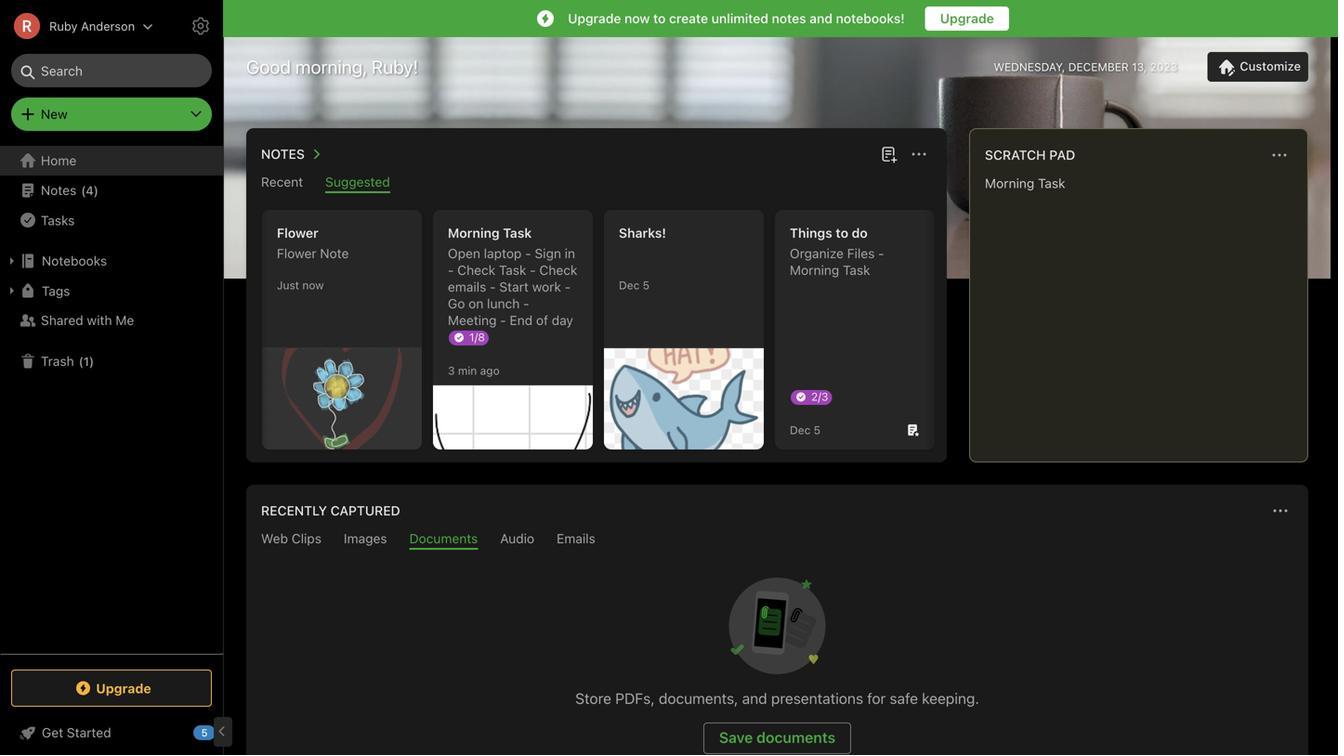 Task type: vqa. For each thing, say whether or not it's contained in the screenshot.
and to the left
yes



Task type: locate. For each thing, give the bounding box(es) containing it.
- left sign
[[525, 246, 531, 261]]

recent
[[261, 174, 303, 190]]

( for trash
[[79, 354, 83, 368]]

suggested tab panel
[[246, 193, 1122, 463]]

just
[[277, 279, 299, 292]]

keeping.
[[922, 690, 979, 708]]

upgrade now to create unlimited notes and notebooks!
[[568, 11, 905, 26]]

0 horizontal spatial 5
[[201, 727, 208, 739]]

tree
[[0, 146, 223, 653]]

recently
[[261, 503, 327, 518]]

upgrade for upgrade now to create unlimited notes and notebooks!
[[568, 11, 621, 26]]

more actions field for recently captured
[[1267, 498, 1293, 524]]

recently captured button
[[257, 500, 400, 522]]

1 vertical spatial more actions image
[[1269, 500, 1292, 522]]

1 horizontal spatial check
[[539, 262, 577, 278]]

flower down "recent" tab at top
[[277, 225, 318, 241]]

0 horizontal spatial dec
[[619, 279, 640, 292]]

0 vertical spatial tab list
[[250, 174, 943, 193]]

1 vertical spatial morning
[[790, 262, 839, 278]]

scratch pad button
[[981, 144, 1075, 166]]

check down sign
[[539, 262, 577, 278]]

1 vertical spatial 5
[[814, 424, 821, 437]]

tab list for notes
[[250, 174, 943, 193]]

1 horizontal spatial now
[[624, 11, 650, 26]]

and
[[810, 11, 832, 26], [742, 690, 767, 708]]

emails
[[557, 531, 595, 546]]

0 horizontal spatial upgrade
[[96, 681, 151, 696]]

0 horizontal spatial thumbnail image
[[262, 348, 422, 450]]

recently captured
[[261, 503, 400, 518]]

1 vertical spatial now
[[302, 279, 324, 292]]

0 horizontal spatial now
[[302, 279, 324, 292]]

( right trash
[[79, 354, 83, 368]]

upgrade button
[[11, 670, 212, 707]]

1 check from the left
[[457, 262, 495, 278]]

thumbnail image for flower note
[[262, 348, 422, 450]]

task down files
[[843, 262, 870, 278]]

0 vertical spatial dec 5
[[619, 279, 650, 292]]

trash ( 1 )
[[41, 354, 94, 369]]

More actions field
[[906, 141, 932, 167], [1266, 142, 1292, 168], [1267, 498, 1293, 524]]

notes inside button
[[261, 146, 305, 162]]

tasks
[[41, 213, 75, 228]]

now left create at top right
[[624, 11, 650, 26]]

notes for notes ( 4 )
[[41, 183, 76, 198]]

0 vertical spatial now
[[624, 11, 650, 26]]

images
[[344, 531, 387, 546]]

upgrade inside button
[[940, 11, 994, 26]]

scratch pad
[[985, 147, 1075, 163]]

0 horizontal spatial morning
[[448, 225, 500, 241]]

1 vertical spatial flower
[[277, 246, 316, 261]]

1 horizontal spatial dec 5
[[790, 424, 821, 437]]

on
[[468, 296, 483, 311]]

1 horizontal spatial morning
[[790, 262, 839, 278]]

now inside suggested tab panel
[[302, 279, 324, 292]]

0 horizontal spatial check
[[457, 262, 495, 278]]

home
[[41, 153, 76, 168]]

0 vertical spatial notes
[[261, 146, 305, 162]]

5 down 2/3
[[814, 424, 821, 437]]

check up the emails
[[457, 262, 495, 278]]

tags button
[[0, 276, 222, 306]]

)
[[94, 183, 98, 197], [89, 354, 94, 368]]

do
[[852, 225, 868, 241]]

) inside the notes ( 4 )
[[94, 183, 98, 197]]

task up laptop on the top left
[[503, 225, 532, 241]]

morning,
[[295, 56, 367, 78]]

13,
[[1132, 60, 1147, 73]]

- down the open
[[448, 262, 454, 278]]

documents tab panel
[[246, 550, 1308, 755]]

upgrade
[[568, 11, 621, 26], [940, 11, 994, 26], [96, 681, 151, 696]]

0 vertical spatial dec
[[619, 279, 640, 292]]

now
[[624, 11, 650, 26], [302, 279, 324, 292]]

tab list
[[250, 174, 943, 193], [250, 531, 1305, 550]]

notes inside "tree"
[[41, 183, 76, 198]]

now right just
[[302, 279, 324, 292]]

notes ( 4 )
[[41, 183, 98, 198]]

1 tab list from the top
[[250, 174, 943, 193]]

1 horizontal spatial thumbnail image
[[433, 386, 593, 450]]

None search field
[[24, 54, 199, 87]]

suggested
[[325, 174, 390, 190]]

and right notes in the right of the page
[[810, 11, 832, 26]]

more actions image
[[908, 143, 930, 165], [1269, 500, 1292, 522]]

new
[[41, 106, 68, 122]]

notes for notes
[[261, 146, 305, 162]]

2 horizontal spatial 5
[[814, 424, 821, 437]]

min
[[458, 364, 477, 377]]

- right work
[[565, 279, 571, 295]]

) down home link on the left top of page
[[94, 183, 98, 197]]

home link
[[0, 146, 223, 176]]

audio
[[500, 531, 534, 546]]

0 horizontal spatial more actions image
[[908, 143, 930, 165]]

5 left click to collapse image
[[201, 727, 208, 739]]

1 horizontal spatial more actions image
[[1269, 500, 1292, 522]]

to inside things to do organize files - morning task
[[836, 225, 848, 241]]

to left do
[[836, 225, 848, 241]]

to
[[653, 11, 666, 26], [836, 225, 848, 241]]

0 vertical spatial 5
[[643, 279, 650, 292]]

Help and Learning task checklist field
[[0, 718, 223, 748]]

1 vertical spatial to
[[836, 225, 848, 241]]

recent tab
[[261, 174, 303, 193]]

task
[[503, 225, 532, 241], [499, 262, 526, 278], [843, 262, 870, 278]]

thumbnail image
[[262, 348, 422, 450], [604, 348, 764, 450], [433, 386, 593, 450]]

sharks!
[[619, 225, 666, 241]]

things to do organize files - morning task
[[790, 225, 884, 278]]

2 vertical spatial 5
[[201, 727, 208, 739]]

notes button
[[257, 143, 327, 165]]

1 horizontal spatial to
[[836, 225, 848, 241]]

) right trash
[[89, 354, 94, 368]]

1 horizontal spatial notes
[[261, 146, 305, 162]]

1 vertical spatial dec 5
[[790, 424, 821, 437]]

flower flower note
[[277, 225, 349, 261]]

1 vertical spatial and
[[742, 690, 767, 708]]

dec 5 down 2/3
[[790, 424, 821, 437]]

open
[[448, 246, 480, 261]]

(
[[81, 183, 86, 197], [79, 354, 83, 368]]

in
[[565, 246, 575, 261]]

upgrade inside popup button
[[96, 681, 151, 696]]

tab list containing recent
[[250, 174, 943, 193]]

0 vertical spatial to
[[653, 11, 666, 26]]

0 horizontal spatial dec 5
[[619, 279, 650, 292]]

1 vertical spatial (
[[79, 354, 83, 368]]

emails
[[448, 279, 486, 295]]

notes
[[261, 146, 305, 162], [41, 183, 76, 198]]

( inside trash ( 1 )
[[79, 354, 83, 368]]

check
[[457, 262, 495, 278], [539, 262, 577, 278]]

2 horizontal spatial upgrade
[[940, 11, 994, 26]]

dec 5 down sharks!
[[619, 279, 650, 292]]

( inside the notes ( 4 )
[[81, 183, 86, 197]]

audio tab
[[500, 531, 534, 550]]

meeting
[[448, 313, 497, 328]]

morning up the open
[[448, 225, 500, 241]]

organize
[[790, 246, 844, 261]]

shared
[[41, 313, 83, 328]]

flower up just now
[[277, 246, 316, 261]]

0 vertical spatial morning
[[448, 225, 500, 241]]

5
[[643, 279, 650, 292], [814, 424, 821, 437], [201, 727, 208, 739]]

0 vertical spatial )
[[94, 183, 98, 197]]

tab list containing web clips
[[250, 531, 1305, 550]]

go
[[448, 296, 465, 311]]

1 vertical spatial dec
[[790, 424, 811, 437]]

0 vertical spatial flower
[[277, 225, 318, 241]]

notes up 'recent'
[[261, 146, 305, 162]]

0 horizontal spatial and
[[742, 690, 767, 708]]

captured
[[330, 503, 400, 518]]

0 horizontal spatial notes
[[41, 183, 76, 198]]

lunch
[[487, 296, 520, 311]]

with
[[87, 313, 112, 328]]

- up end
[[523, 296, 529, 311]]

morning down "organize"
[[790, 262, 839, 278]]

2023
[[1150, 60, 1178, 73]]

and up the 'save'
[[742, 690, 767, 708]]

1 vertical spatial )
[[89, 354, 94, 368]]

work
[[532, 279, 561, 295]]

documents tab
[[409, 531, 478, 550]]

Account field
[[0, 7, 153, 45]]

pdfs,
[[615, 690, 655, 708]]

1 horizontal spatial upgrade
[[568, 11, 621, 26]]

shared with me
[[41, 313, 134, 328]]

0 vertical spatial (
[[81, 183, 86, 197]]

( for notes
[[81, 183, 86, 197]]

to left create at top right
[[653, 11, 666, 26]]

2 tab list from the top
[[250, 531, 1305, 550]]

store
[[575, 690, 611, 708]]

and inside documents tab panel
[[742, 690, 767, 708]]

1 horizontal spatial dec
[[790, 424, 811, 437]]

- right files
[[878, 246, 884, 261]]

( down home link on the left top of page
[[81, 183, 86, 197]]

0 vertical spatial and
[[810, 11, 832, 26]]

anderson
[[81, 19, 135, 33]]

notes down the home
[[41, 183, 76, 198]]

morning
[[448, 225, 500, 241], [790, 262, 839, 278]]

dec
[[619, 279, 640, 292], [790, 424, 811, 437]]

task up start
[[499, 262, 526, 278]]

) inside trash ( 1 )
[[89, 354, 94, 368]]

1 vertical spatial tab list
[[250, 531, 1305, 550]]

1 vertical spatial notes
[[41, 183, 76, 198]]

laptop
[[484, 246, 522, 261]]

good
[[246, 56, 291, 78]]

store pdfs, documents, and presentations for safe keeping.
[[575, 690, 979, 708]]

save documents
[[719, 729, 835, 747]]

5 down sharks!
[[643, 279, 650, 292]]

flower
[[277, 225, 318, 241], [277, 246, 316, 261]]



Task type: describe. For each thing, give the bounding box(es) containing it.
0 horizontal spatial to
[[653, 11, 666, 26]]

pad
[[1049, 147, 1075, 163]]

trash
[[41, 354, 74, 369]]

2 check from the left
[[539, 262, 577, 278]]

1 horizontal spatial 5
[[643, 279, 650, 292]]

more actions image
[[1268, 144, 1291, 166]]

- up work
[[530, 262, 536, 278]]

tags
[[42, 283, 70, 298]]

morning inside morning task open laptop - sign in - check task - check emails - start work - go on lunch - meeting - end of day
[[448, 225, 500, 241]]

notebooks link
[[0, 246, 222, 276]]

scratch
[[985, 147, 1046, 163]]

now for upgrade
[[624, 11, 650, 26]]

notes
[[772, 11, 806, 26]]

notebooks!
[[836, 11, 905, 26]]

safe
[[890, 690, 918, 708]]

- inside things to do organize files - morning task
[[878, 246, 884, 261]]

click to collapse image
[[216, 721, 230, 743]]

wednesday, december 13, 2023
[[994, 60, 1178, 73]]

good morning, ruby!
[[246, 56, 418, 78]]

documents
[[409, 531, 478, 546]]

tasks button
[[0, 205, 222, 235]]

images tab
[[344, 531, 387, 550]]

thumbnail image for open laptop - sign in - check task - check emails - start work - go on lunch - meeting - end of day
[[433, 386, 593, 450]]

1 horizontal spatial and
[[810, 11, 832, 26]]

me
[[115, 313, 134, 328]]

tab list for recently captured
[[250, 531, 1305, 550]]

just now
[[277, 279, 324, 292]]

3 min ago
[[448, 364, 500, 377]]

shared with me link
[[0, 306, 222, 335]]

of
[[536, 313, 548, 328]]

1
[[83, 354, 89, 368]]

2 horizontal spatial thumbnail image
[[604, 348, 764, 450]]

5 inside help and learning task checklist field
[[201, 727, 208, 739]]

ruby!
[[372, 56, 418, 78]]

ago
[[480, 364, 500, 377]]

get started
[[42, 725, 111, 741]]

Start writing… text field
[[985, 176, 1306, 447]]

new button
[[11, 98, 212, 131]]

web clips tab
[[261, 531, 321, 550]]

) for notes
[[94, 183, 98, 197]]

2 flower from the top
[[277, 246, 316, 261]]

wednesday,
[[994, 60, 1065, 73]]

1 flower from the top
[[277, 225, 318, 241]]

notebooks
[[42, 253, 107, 269]]

- up lunch
[[490, 279, 496, 295]]

settings image
[[190, 15, 212, 37]]

4
[[86, 183, 94, 197]]

note
[[320, 246, 349, 261]]

Search text field
[[24, 54, 199, 87]]

files
[[847, 246, 875, 261]]

create
[[669, 11, 708, 26]]

unlimited
[[711, 11, 768, 26]]

for
[[867, 690, 886, 708]]

customize button
[[1207, 52, 1308, 82]]

started
[[67, 725, 111, 741]]

- down lunch
[[500, 313, 506, 328]]

upgrade button
[[925, 7, 1009, 31]]

web
[[261, 531, 288, 546]]

ruby anderson
[[49, 19, 135, 33]]

december
[[1068, 60, 1129, 73]]

more actions image inside field
[[1269, 500, 1292, 522]]

things
[[790, 225, 832, 241]]

start
[[499, 279, 529, 295]]

2/3
[[811, 390, 828, 403]]

more actions field for scratch pad
[[1266, 142, 1292, 168]]

save
[[719, 729, 753, 747]]

morning task open laptop - sign in - check task - check emails - start work - go on lunch - meeting - end of day
[[448, 225, 577, 328]]

expand notebooks image
[[5, 254, 20, 269]]

get
[[42, 725, 63, 741]]

day
[[552, 313, 573, 328]]

tree containing home
[[0, 146, 223, 653]]

save documents button
[[703, 723, 851, 754]]

upgrade for upgrade button
[[940, 11, 994, 26]]

morning inside things to do organize files - morning task
[[790, 262, 839, 278]]

now for just
[[302, 279, 324, 292]]

1/8
[[469, 331, 485, 344]]

clips
[[292, 531, 321, 546]]

customize
[[1240, 59, 1301, 73]]

task inside things to do organize files - morning task
[[843, 262, 870, 278]]

3
[[448, 364, 455, 377]]

web clips
[[261, 531, 321, 546]]

sign
[[535, 246, 561, 261]]

emails tab
[[557, 531, 595, 550]]

expand tags image
[[5, 283, 20, 298]]

suggested tab
[[325, 174, 390, 193]]

ruby
[[49, 19, 78, 33]]

0 vertical spatial more actions image
[[908, 143, 930, 165]]

documents,
[[659, 690, 738, 708]]

documents
[[757, 729, 835, 747]]

) for trash
[[89, 354, 94, 368]]

presentations
[[771, 690, 863, 708]]



